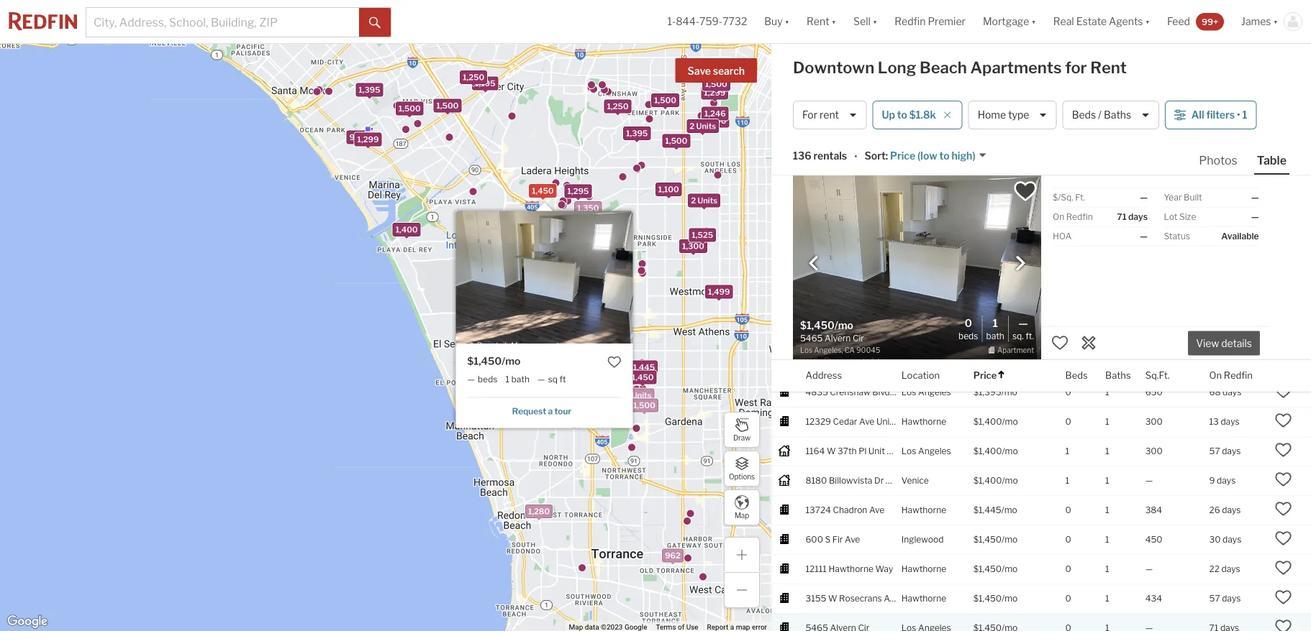 Task type: vqa. For each thing, say whether or not it's contained in the screenshot.


Task type: locate. For each thing, give the bounding box(es) containing it.
9 up 59
[[1209, 152, 1215, 162]]

los angeles up location
[[902, 358, 951, 369]]

2 vertical spatial s
[[825, 535, 831, 546]]

$1,375
[[973, 299, 1001, 310]]

next button image
[[1013, 257, 1028, 271]]

0 horizontal spatial favorite button checkbox
[[607, 355, 621, 369]]

2 vertical spatial units
[[632, 391, 652, 400]]

favorite this home image for 68 days
[[1275, 383, 1292, 400]]

s left fir
[[825, 535, 831, 546]]

1 $1,400 /mo from the top
[[973, 417, 1018, 428]]

2 $1,250 /mo from the top
[[973, 63, 1017, 73]]

n
[[823, 93, 829, 103], [825, 122, 831, 132]]

4 9 days from the top
[[1209, 476, 1236, 487]]

$1,450 /mo for 600 s fir ave
[[973, 535, 1018, 546]]

106
[[920, 358, 936, 369]]

pl
[[859, 447, 867, 457]]

blvd up 12329 cedar ave unit a hawthorne at bottom right
[[872, 388, 890, 398]]

favorite this home image for 59 days
[[1275, 176, 1292, 193]]

1,295
[[568, 187, 589, 196], [567, 187, 589, 196]]

0 vertical spatial $1,299
[[973, 181, 1001, 192]]

• for all filters • 1
[[1237, 109, 1240, 121]]

1 horizontal spatial on
[[1209, 370, 1222, 381]]

ave down way
[[884, 594, 899, 605]]

search
[[713, 65, 745, 77]]

&
[[915, 122, 922, 132]]

$1,395 /mo for unit
[[973, 358, 1017, 369]]

up to $1.8k button
[[872, 101, 963, 130]]

$1,250 /mo
[[973, 34, 1017, 44], [973, 63, 1017, 73]]

$1,450 /mo for 12111 hawthorne way
[[973, 565, 1018, 575]]

on up hoa at the top of the page
[[1053, 212, 1064, 222]]

1 vertical spatial to
[[940, 150, 950, 162]]

request a tour
[[512, 406, 571, 417]]

ave
[[868, 34, 883, 44], [870, 93, 885, 103], [879, 122, 895, 132], [865, 152, 881, 162], [867, 240, 883, 251], [884, 358, 900, 369], [859, 417, 875, 428], [869, 506, 885, 516], [845, 535, 860, 546], [884, 594, 899, 605]]

57 for 434
[[1209, 594, 1220, 605]]

ft. right sq.
[[1026, 331, 1034, 341]]

3 inglewood from the top
[[902, 270, 944, 280]]

1 $1,400 from the top
[[973, 417, 1002, 428]]

days for 9100 s denker ave
[[1222, 240, 1241, 251]]

1 horizontal spatial price
[[973, 370, 997, 381]]

draw
[[733, 434, 751, 443]]

2 vertical spatial $1,395
[[973, 388, 1001, 398]]

384
[[1145, 506, 1162, 516]]

inglewood down "$1.8k"
[[902, 122, 944, 132]]

inglewood
[[902, 122, 944, 132], [902, 152, 944, 162], [902, 270, 944, 280], [902, 535, 944, 546]]

los down location
[[902, 388, 916, 398]]

6 angeles from the top
[[918, 388, 951, 398]]

5 los from the top
[[902, 358, 916, 369]]

hawthorne up santa monica
[[902, 299, 946, 310]]

1 horizontal spatial •
[[1237, 109, 1240, 121]]

favorite this home image for 15 days
[[1275, 353, 1292, 371]]

1 vertical spatial $1,395
[[973, 358, 1001, 369]]

0 horizontal spatial photo of 5465 alvern cir, los angeles, ca 90045 image
[[456, 211, 633, 344]]

2 57 days from the top
[[1209, 447, 1241, 457]]

2 vertical spatial 1,400
[[588, 327, 610, 337]]

remove up to $1.8k image
[[943, 111, 952, 119]]

1 vertical spatial redfin
[[1066, 212, 1093, 222]]

3 angeles from the top
[[918, 181, 951, 192]]

57 days for 700
[[1209, 240, 1241, 251]]

hawthorne up rosecrans
[[829, 565, 874, 575]]

4 angeles from the top
[[918, 240, 951, 251]]

los up redondo
[[902, 63, 916, 73]]

57 days
[[1209, 240, 1241, 251], [1209, 447, 1241, 457], [1209, 594, 1241, 605]]

1 vertical spatial 300
[[1145, 447, 1163, 457]]

2 units up 1,525
[[691, 196, 717, 205]]

dialog inside map region
[[456, 202, 633, 428]]

• inside "button"
[[1237, 109, 1240, 121]]

4 inglewood from the top
[[902, 535, 944, 546]]

1 vertical spatial 1,299
[[357, 135, 379, 144]]

1 vertical spatial $1,250 /mo
[[973, 63, 1017, 73]]

7 favorite this home image from the top
[[1275, 412, 1292, 430]]

71
[[1117, 212, 1127, 222]]

2 $1,400 from the top
[[973, 447, 1002, 457]]

beach up redondo beach
[[920, 58, 967, 77]]

1,400
[[705, 76, 727, 86], [396, 225, 418, 234], [588, 327, 610, 337]]

1 los angeles from the top
[[902, 34, 951, 44]]

/mo for 413 n prospect ave
[[1001, 93, 1017, 103]]

dialog
[[456, 202, 633, 428]]

0 horizontal spatial 1,395
[[359, 85, 380, 95]]

blvd for palms
[[851, 211, 869, 221]]

angeles down location
[[918, 388, 951, 398]]

1 vertical spatial 1,400
[[396, 225, 418, 234]]

1,485
[[564, 336, 586, 345]]

beds for beds / baths
[[1072, 109, 1096, 121]]

$1,280
[[973, 93, 1001, 103]]

price down bath
[[973, 370, 997, 381]]

unit down location
[[892, 388, 908, 398]]

2 vertical spatial 57
[[1209, 594, 1220, 605]]

3 $1,395 from the top
[[973, 388, 1001, 398]]

1 vertical spatial $1,299 /mo
[[973, 211, 1017, 221]]

st right '39th'
[[861, 181, 870, 192]]

0 horizontal spatial blvd
[[851, 211, 869, 221]]

1 $1,395 from the top
[[973, 329, 1001, 339]]

on down '15'
[[1209, 370, 1222, 381]]

2 vertical spatial 8
[[910, 388, 916, 398]]

1 9 from the top
[[1209, 122, 1215, 132]]

0 vertical spatial $1,299 /mo
[[973, 181, 1017, 192]]

1 horizontal spatial blvd
[[872, 388, 890, 398]]

1,299
[[704, 88, 726, 97], [357, 135, 379, 144]]

0 horizontal spatial to
[[897, 109, 907, 121]]

favorite button checkbox inside dialog
[[607, 355, 621, 369]]

days
[[1217, 4, 1236, 14], [1221, 34, 1240, 44], [1216, 93, 1235, 103], [1217, 122, 1236, 132], [1217, 152, 1236, 162], [1223, 181, 1241, 192], [1128, 212, 1148, 222], [1222, 240, 1241, 251], [1217, 329, 1236, 339], [1221, 358, 1240, 369], [1223, 388, 1242, 398], [1221, 417, 1240, 428], [1222, 447, 1241, 457], [1217, 476, 1236, 487], [1222, 506, 1241, 516], [1223, 535, 1242, 546], [1222, 565, 1240, 575], [1222, 594, 1241, 605]]

1 favorite this home image from the top
[[1275, 0, 1292, 16]]

6 ▾ from the left
[[1273, 15, 1278, 28]]

0 horizontal spatial on
[[1053, 212, 1064, 222]]

agents
[[1109, 15, 1143, 28]]

days for 600 s fir ave
[[1223, 535, 1242, 546]]

dialog containing $1,450
[[456, 202, 633, 428]]

0 vertical spatial $1,295
[[973, 122, 1001, 132]]

2 $1,395 from the top
[[973, 358, 1001, 369]]

0 vertical spatial $1,400
[[973, 417, 1002, 428]]

ave right denker
[[867, 240, 883, 251]]

buy ▾
[[764, 15, 789, 28]]

dr right lockland
[[868, 63, 878, 73]]

$1,250 /mo for 0
[[973, 63, 1017, 73]]

days for 950 n eucalyptus ave unit & 1129 1139
[[1217, 122, 1236, 132]]

0 vertical spatial to
[[897, 109, 907, 121]]

2 $1,299 /mo from the top
[[973, 211, 1017, 221]]

(low
[[918, 150, 937, 162]]

on redfin
[[1053, 212, 1093, 222], [1209, 370, 1253, 381]]

baths left sq.ft.
[[1105, 370, 1131, 381]]

angeles up redondo beach
[[918, 63, 951, 73]]

1 vertical spatial 8
[[883, 270, 888, 280]]

w left 37th
[[827, 447, 836, 457]]

/mo inside dialog
[[502, 355, 521, 368]]

beds inside button
[[1072, 109, 1096, 121]]

2 1,295 from the left
[[567, 187, 589, 196]]

angeles for 4835 crenshaw blvd unit 8
[[918, 388, 951, 398]]

1 vertical spatial on redfin
[[1209, 370, 1253, 381]]

favorite this home image for 13 days
[[1275, 412, 1292, 430]]

2 los angeles from the top
[[902, 63, 951, 73]]

on redfin down '$/sq. ft.'
[[1053, 212, 1093, 222]]

unit down up to $1.8k
[[897, 122, 913, 132]]

300 for 57 days
[[1145, 447, 1163, 457]]

sq.ft.
[[1145, 370, 1170, 381]]

favorite button image for the rightmost favorite button option
[[1013, 179, 1038, 204]]

venice down (low
[[902, 211, 929, 221]]

los for 9100 s denker ave
[[902, 240, 916, 251]]

baths inside button
[[1104, 109, 1131, 121]]

los angeles for 9100 s denker ave
[[902, 240, 951, 251]]

0 horizontal spatial price
[[890, 150, 915, 162]]

1 horizontal spatial 3
[[1209, 4, 1215, 14]]

0 vertical spatial 57 days
[[1209, 240, 1241, 251]]

/mo for 3667 overland ave unit 8
[[1001, 34, 1017, 44]]

0 vertical spatial $1,250
[[973, 34, 1001, 44]]

600 s fir ave
[[806, 535, 860, 546]]

0 vertical spatial favorite button image
[[1013, 179, 1038, 204]]

1 vertical spatial price
[[973, 370, 997, 381]]

0 vertical spatial $1,395
[[973, 329, 1001, 339]]

type
[[1008, 109, 1029, 121]]

1
[[1065, 34, 1069, 44], [1105, 34, 1109, 44], [1105, 63, 1109, 73], [1065, 93, 1069, 103], [1105, 93, 1109, 103], [1242, 109, 1247, 121], [1105, 122, 1109, 132], [1105, 181, 1109, 192], [1065, 240, 1069, 251], [1105, 240, 1109, 251], [993, 317, 998, 330], [1105, 358, 1109, 369], [505, 374, 509, 385], [1105, 388, 1109, 398], [1105, 417, 1109, 428], [1065, 447, 1069, 457], [1105, 447, 1109, 457], [1065, 476, 1069, 487], [1105, 476, 1109, 487], [1105, 506, 1109, 516], [1105, 535, 1109, 546], [1105, 565, 1109, 575], [1105, 594, 1109, 605]]

angeles for 3667 overland ave unit 8
[[918, 34, 951, 44]]

on redfin button
[[1209, 360, 1253, 392]]

5 angeles from the top
[[918, 358, 951, 369]]

2 venice from the top
[[902, 476, 929, 487]]

4 9 from the top
[[1209, 476, 1215, 487]]

5 los angeles from the top
[[902, 358, 951, 369]]

rent
[[807, 15, 829, 28], [1090, 58, 1127, 77]]

redfin
[[895, 15, 926, 28], [1066, 212, 1093, 222], [1224, 370, 1253, 381]]

1 horizontal spatial 1,400
[[588, 327, 610, 337]]

2 $1,295 from the top
[[973, 152, 1001, 162]]

0 vertical spatial venice
[[902, 211, 929, 221]]

1 9 days from the top
[[1209, 122, 1236, 132]]

2 vertical spatial beds
[[1065, 370, 1088, 381]]

price for price (low to high)
[[890, 150, 915, 162]]

a
[[548, 406, 553, 417]]

0 for 13724 chadron ave
[[1065, 506, 1071, 516]]

price right :
[[890, 150, 915, 162]]

9 favorite this home image from the top
[[1275, 560, 1292, 577]]

3 9 from the top
[[1209, 329, 1215, 339]]

los angeles for 1088 w 39th st
[[902, 181, 951, 192]]

favorite this home image for 41 days
[[1275, 29, 1292, 46]]

2 units down "1,445"
[[625, 391, 652, 400]]

los for 3667 overland ave unit 8
[[902, 34, 916, 44]]

2 ▾ from the left
[[832, 15, 836, 28]]

0 vertical spatial s
[[829, 240, 835, 251]]

▾ for mortgage ▾
[[1031, 15, 1036, 28]]

$1,250 /mo up $1,280 /mo on the top right of page
[[973, 63, 1017, 73]]

$1,395 for 8
[[973, 388, 1001, 398]]

units up 1,525
[[698, 196, 717, 205]]

high)
[[952, 150, 976, 162]]

▾ right agents
[[1145, 15, 1150, 28]]

57 left available
[[1209, 240, 1220, 251]]

0 vertical spatial dr
[[868, 63, 878, 73]]

days for 8180 billowvista dr unit u2
[[1217, 476, 1236, 487]]

4 los angeles from the top
[[902, 240, 951, 251]]

s for normandie
[[830, 358, 836, 369]]

1 vertical spatial favorite button checkbox
[[607, 355, 621, 369]]

1 $1,295 from the top
[[973, 122, 1001, 132]]

0 vertical spatial $1,400 /mo
[[973, 417, 1018, 428]]

▾ right buy on the right of the page
[[785, 15, 789, 28]]

$1,299 down "high)"
[[973, 181, 1001, 192]]

ave right cedar at the bottom
[[859, 417, 875, 428]]

baths right /
[[1104, 109, 1131, 121]]

$1,450 /mo for 3155 w rosecrans ave
[[973, 594, 1018, 605]]

1 vertical spatial •
[[854, 151, 857, 163]]

favorite this home image
[[1051, 334, 1069, 352], [1275, 442, 1292, 459], [1275, 471, 1292, 489], [1275, 530, 1292, 548], [1275, 589, 1292, 607]]

6 los angeles from the top
[[902, 388, 951, 398]]

beds down x-out this home icon
[[1065, 370, 1088, 381]]

request
[[512, 406, 546, 417]]

w left '39th'
[[829, 181, 838, 192]]

n for 413
[[823, 93, 829, 103]]

rosecrans
[[839, 594, 882, 605]]

2 favorite this home image from the top
[[1275, 29, 1292, 46]]

save search
[[688, 65, 745, 77]]

$1,395 for unit
[[973, 358, 1001, 369]]

n for 950
[[825, 122, 831, 132]]

2 57 from the top
[[1209, 447, 1220, 457]]

inglewood down '&'
[[902, 152, 944, 162]]

real estate agents ▾ link
[[1053, 0, 1150, 43]]

los angeles for 3667 overland ave unit 8
[[902, 34, 951, 44]]

1 $1,250 /mo from the top
[[973, 34, 1017, 44]]

st right hazel
[[854, 270, 862, 280]]

0 vertical spatial $1,395 /mo
[[973, 329, 1017, 339]]

1 inside dialog
[[505, 374, 509, 385]]

1 1,295 from the left
[[568, 187, 589, 196]]

0 vertical spatial beds
[[1072, 109, 1096, 121]]

5 ▾ from the left
[[1145, 15, 1150, 28]]

2 vertical spatial $1,400
[[973, 476, 1002, 487]]

$1,450 /mo inside dialog
[[467, 355, 521, 368]]

table
[[1257, 153, 1287, 167]]

1 inglewood from the top
[[902, 122, 944, 132]]

2 $1,395 /mo from the top
[[973, 358, 1017, 369]]

st for 39th
[[861, 181, 870, 192]]

price button
[[973, 360, 1006, 392]]

3 57 from the top
[[1209, 594, 1220, 605]]

—
[[1145, 34, 1153, 44], [1145, 93, 1153, 103], [1145, 181, 1153, 192], [1140, 192, 1148, 203], [1251, 192, 1259, 203], [1251, 212, 1259, 222], [1140, 231, 1148, 242], [1018, 317, 1028, 330], [467, 374, 475, 385], [538, 374, 545, 385], [1145, 476, 1153, 487], [1145, 565, 1153, 575]]

1 horizontal spatial on redfin
[[1209, 370, 1253, 381]]

1 vertical spatial $1,299
[[973, 211, 1001, 221]]

844-
[[676, 15, 700, 28]]

1 horizontal spatial ft.
[[1075, 192, 1085, 203]]

2 vertical spatial redfin
[[1224, 370, 1253, 381]]

— inside the '— sq. ft.'
[[1018, 317, 1028, 330]]

3 9 days from the top
[[1209, 329, 1236, 339]]

units down 1,246
[[696, 122, 716, 131]]

▾ right sell
[[873, 15, 877, 28]]

price
[[890, 150, 915, 162], [973, 370, 997, 381]]

2 vertical spatial $1,395 /mo
[[973, 388, 1017, 398]]

venice down 1162
[[902, 476, 929, 487]]

▾ up overland
[[832, 15, 836, 28]]

options
[[729, 473, 755, 482]]

/mo for 4835 crenshaw blvd unit 8
[[1001, 388, 1017, 398]]

▾ for rent ▾
[[832, 15, 836, 28]]

1 horizontal spatial 8
[[903, 34, 909, 44]]

9 down all filters • 1 at top
[[1209, 122, 1215, 132]]

3 right :
[[901, 152, 906, 162]]

rent right for
[[1090, 58, 1127, 77]]

1 57 days from the top
[[1209, 240, 1241, 251]]

0 vertical spatial •
[[1237, 109, 1240, 121]]

$1,450 for 3155 w rosecrans ave
[[973, 594, 1002, 605]]

to right (low
[[940, 150, 950, 162]]

favorite button image left "1,445"
[[607, 355, 621, 369]]

0 horizontal spatial ft.
[[1026, 331, 1034, 341]]

blvd
[[851, 211, 869, 221], [872, 388, 890, 398]]

submit search image
[[369, 17, 381, 29]]

$1,450 inside dialog
[[467, 355, 502, 368]]

2 $1,400 /mo from the top
[[973, 447, 1018, 457]]

8 for ave
[[903, 34, 909, 44]]

st right 120th
[[866, 299, 875, 310]]

$1,250 for 1
[[973, 34, 1001, 44]]

1 vertical spatial beds
[[959, 331, 978, 341]]

0 vertical spatial 300
[[1145, 417, 1163, 428]]

favorite this home image for 434
[[1275, 589, 1292, 607]]

0 vertical spatial 57
[[1209, 240, 1220, 251]]

3 $1,395 /mo from the top
[[973, 388, 1017, 398]]

57 for 700
[[1209, 240, 1220, 251]]

1 vertical spatial venice
[[902, 476, 929, 487]]

0 for 3829 lockland dr
[[1065, 63, 1071, 73]]

$1,299 /mo down "high)"
[[973, 181, 1017, 192]]

413 n prospect ave
[[806, 93, 885, 103]]

angeles down redfin premier
[[918, 34, 951, 44]]

1 $1,299 /mo from the top
[[973, 181, 1017, 192]]

los angeles up redondo
[[902, 63, 951, 73]]

favorite this home image for 300
[[1275, 442, 1292, 459]]

• inside 136 rentals •
[[854, 151, 857, 163]]

baths
[[1104, 109, 1131, 121], [1105, 370, 1131, 381]]

redfin premier button
[[886, 0, 974, 43]]

beds left bath
[[959, 331, 978, 341]]

▾ for buy ▾
[[785, 15, 789, 28]]

0 for 4835 crenshaw blvd unit 8
[[1065, 388, 1071, 398]]

hawthorne down u2
[[902, 506, 946, 516]]

address
[[806, 370, 842, 381]]

59
[[1209, 181, 1221, 192]]

$1,400 for 12329 cedar ave unit a hawthorne
[[973, 417, 1002, 428]]

1 $1,299 from the top
[[973, 181, 1001, 192]]

favorite this home image for 22 days
[[1275, 560, 1292, 577]]

0 for 1088 w 39th st
[[1065, 181, 1071, 192]]

/mo for 4935 w 120th st
[[1001, 299, 1017, 310]]

• left sort
[[854, 151, 857, 163]]

rent up 3667
[[807, 15, 829, 28]]

heading
[[800, 319, 917, 356]]

8 favorite this home image from the top
[[1275, 501, 1292, 518]]

apartments
[[970, 58, 1062, 77]]

0 vertical spatial 1,400
[[705, 76, 727, 86]]

4 ▾ from the left
[[1031, 15, 1036, 28]]

2 los from the top
[[902, 63, 916, 73]]

4 los from the top
[[902, 240, 916, 251]]

2 $1,299 from the top
[[973, 211, 1001, 221]]

blvd right palms
[[851, 211, 869, 221]]

7 angeles from the top
[[918, 447, 951, 457]]

unit right pl
[[868, 447, 885, 457]]

los down redfin premier
[[902, 34, 916, 44]]

3 ▾ from the left
[[873, 15, 877, 28]]

1 vertical spatial 57
[[1209, 447, 1220, 457]]

all filters • 1
[[1192, 109, 1247, 121]]

0 vertical spatial rent
[[807, 15, 829, 28]]

/mo for 3829 lockland dr
[[1001, 63, 1017, 73]]

los angeles down redfin premier
[[902, 34, 951, 44]]

los for 4530 s normandie ave unit 106
[[902, 358, 916, 369]]

prospect
[[831, 93, 868, 103]]

photos
[[1199, 153, 1238, 167]]

st for hazel
[[854, 270, 862, 280]]

blvd for crenshaw
[[872, 388, 890, 398]]

2 $1,250 from the top
[[973, 63, 1001, 73]]

2 angeles from the top
[[918, 63, 951, 73]]

favorite button image inside dialog
[[607, 355, 621, 369]]

0 horizontal spatial redfin
[[895, 15, 926, 28]]

$1,299 /mo up $1,300 /mo
[[973, 211, 1017, 221]]

2 units down 1,246
[[690, 122, 716, 131]]

los angeles down location
[[902, 388, 951, 398]]

1 $1,395 /mo from the top
[[973, 329, 1017, 339]]

200
[[1145, 211, 1162, 221]]

1 los from the top
[[902, 34, 916, 44]]

ave down sell ▾
[[868, 34, 883, 44]]

1 vertical spatial n
[[825, 122, 831, 132]]

bath
[[511, 374, 530, 385]]

los down price (low to high)
[[902, 181, 916, 192]]

8 for blvd
[[910, 388, 916, 398]]

1 inside 1 bath
[[993, 317, 998, 330]]

favorite button checkbox
[[1013, 179, 1038, 204], [607, 355, 621, 369]]

beds left /
[[1072, 109, 1096, 121]]

9 up the '26'
[[1209, 476, 1215, 487]]

lot size
[[1164, 212, 1196, 222]]

/mo for 9100 s denker ave
[[1002, 240, 1018, 251]]

s up address
[[830, 358, 836, 369]]

7732
[[723, 15, 747, 28]]

8 down redfin premier
[[903, 34, 909, 44]]

1 angeles from the top
[[918, 34, 951, 44]]

$1,299 up $1,300
[[973, 211, 1001, 221]]

0 horizontal spatial on redfin
[[1053, 212, 1093, 222]]

google image
[[4, 613, 51, 632]]

1 vertical spatial rent
[[1090, 58, 1127, 77]]

3 los angeles from the top
[[902, 181, 951, 192]]

3 $1,400 from the top
[[973, 476, 1002, 487]]

downtown long beach apartments for rent
[[793, 58, 1127, 77]]

0 vertical spatial 3
[[1209, 4, 1215, 14]]

2 horizontal spatial redfin
[[1224, 370, 1253, 381]]

up to $1.8k
[[882, 109, 936, 121]]

4835 crenshaw blvd unit 8
[[806, 388, 916, 398]]

los up u2
[[902, 447, 916, 457]]

57 down the 22
[[1209, 594, 1220, 605]]

1 ▾ from the left
[[785, 15, 789, 28]]

los down the "939 palms blvd unit 2 venice" on the top right of page
[[902, 240, 916, 251]]

photo of 5465 alvern cir, los angeles, ca 90045 image inside map region
[[456, 211, 633, 344]]

1 horizontal spatial to
[[940, 150, 950, 162]]

los up location
[[902, 358, 916, 369]]

3 favorite this home image from the top
[[1275, 147, 1292, 164]]

0 vertical spatial baths
[[1104, 109, 1131, 121]]

1 vertical spatial $1,250
[[973, 63, 1001, 73]]

57 days down 13 days
[[1209, 447, 1241, 457]]

angeles left $1,300
[[918, 240, 951, 251]]

/mo for 4530 s normandie ave unit 106
[[1001, 358, 1017, 369]]

2 300 from the top
[[1145, 447, 1163, 457]]

home type
[[978, 109, 1029, 121]]

3155 w rosecrans ave hawthorne
[[806, 594, 946, 605]]

1 bath
[[986, 317, 1004, 341]]

1 vertical spatial $1,400 /mo
[[973, 447, 1018, 457]]

size
[[1179, 212, 1196, 222]]

▾ right mortgage
[[1031, 15, 1036, 28]]

favorite button image
[[1013, 179, 1038, 204], [607, 355, 621, 369]]

9 left details
[[1209, 329, 1215, 339]]

to right 'up' on the top right of the page
[[897, 109, 907, 121]]

0 vertical spatial price
[[890, 150, 915, 162]]

w for 3155
[[828, 594, 837, 605]]

1 vertical spatial $1,395 /mo
[[973, 358, 1017, 369]]

9 days for $1,400 /mo
[[1209, 476, 1236, 487]]

8
[[903, 34, 909, 44], [883, 270, 888, 280], [910, 388, 916, 398]]

los angeles down (low
[[902, 181, 951, 192]]

$1,299 for venice
[[973, 211, 1001, 221]]

beds for beds button
[[1065, 370, 1088, 381]]

3 57 days from the top
[[1209, 594, 1241, 605]]

▾ right james
[[1273, 15, 1278, 28]]

photo of 5465 alvern cir, los angeles, ca 90045 image
[[793, 176, 1041, 360], [456, 211, 633, 344]]

$1,299
[[973, 181, 1001, 192], [973, 211, 1001, 221]]

4 favorite this home image from the top
[[1275, 176, 1292, 193]]

favorite button checkbox left $/sq.
[[1013, 179, 1038, 204]]

map region
[[0, 0, 885, 632]]

99+
[[1202, 16, 1218, 27]]

1 horizontal spatial 1,395
[[626, 129, 648, 138]]

n right the 413 on the right top
[[823, 93, 829, 103]]

w right "4935"
[[830, 299, 839, 310]]

hawthorne right way
[[902, 565, 946, 575]]

1 $1,250 from the top
[[973, 34, 1001, 44]]

days for 1164 w 37th pl unit 1162
[[1222, 447, 1241, 457]]

1 57 from the top
[[1209, 240, 1220, 251]]

6 los from the top
[[902, 388, 916, 398]]

1 bath
[[505, 374, 530, 385]]

angeles up location
[[918, 358, 951, 369]]

0 vertical spatial on
[[1053, 212, 1064, 222]]

w for 1088
[[829, 181, 838, 192]]

30
[[1209, 535, 1221, 546]]

1 vertical spatial on
[[1209, 370, 1222, 381]]

downtown
[[793, 58, 874, 77]]

759-
[[700, 15, 723, 28]]

9 for $1,400 /mo
[[1209, 476, 1215, 487]]

rent ▾ button
[[807, 0, 836, 43]]

1 300 from the top
[[1145, 417, 1163, 428]]

6 favorite this home image from the top
[[1275, 383, 1292, 400]]

1,495
[[598, 345, 620, 354], [603, 363, 625, 372], [608, 371, 630, 380]]

inglewood down u2
[[902, 535, 944, 546]]

5 favorite this home image from the top
[[1275, 353, 1292, 371]]

0 horizontal spatial 3
[[901, 152, 906, 162]]

1 vertical spatial $1,295
[[973, 152, 1001, 162]]

baths button
[[1105, 360, 1131, 392]]

units down "1,445"
[[632, 391, 652, 400]]

0 vertical spatial $1,250 /mo
[[973, 34, 1017, 44]]

1 horizontal spatial 1,299
[[704, 88, 726, 97]]

denker
[[836, 240, 866, 251]]

1 vertical spatial s
[[830, 358, 836, 369]]

favorite this home image
[[1275, 0, 1292, 16], [1275, 29, 1292, 46], [1275, 147, 1292, 164], [1275, 176, 1292, 193], [1275, 353, 1292, 371], [1275, 383, 1292, 400], [1275, 412, 1292, 430], [1275, 501, 1292, 518], [1275, 560, 1292, 577], [1275, 619, 1292, 632]]

request a tour button
[[467, 401, 621, 423]]

0 vertical spatial favorite button checkbox
[[1013, 179, 1038, 204]]

$1,295 for $1,295 /mo
[[973, 122, 1001, 132]]

3 los from the top
[[902, 181, 916, 192]]

1 vertical spatial favorite button image
[[607, 355, 621, 369]]

$1,299 /mo for venice
[[973, 211, 1017, 221]]

12111
[[806, 565, 827, 575]]

redfin down '$/sq. ft.'
[[1066, 212, 1093, 222]]

962
[[665, 551, 681, 561]]

1,350
[[577, 204, 599, 213]]

3
[[1209, 4, 1215, 14], [901, 152, 906, 162]]



Task type: describe. For each thing, give the bounding box(es) containing it.
10 favorite this home image from the top
[[1275, 619, 1292, 632]]

los for 1088 w 39th st
[[902, 181, 916, 192]]

w for 1164
[[827, 447, 836, 457]]

300 for 13 days
[[1145, 417, 1163, 428]]

995
[[349, 133, 365, 142]]

1 horizontal spatial rent
[[1090, 58, 1127, 77]]

▾ for james ▾
[[1273, 15, 1278, 28]]

1 venice from the top
[[902, 211, 929, 221]]

st for 120th
[[866, 299, 875, 310]]

0 horizontal spatial 1,400
[[396, 225, 418, 234]]

1,195
[[475, 79, 495, 88]]

sell ▾ button
[[845, 0, 886, 43]]

$1,250 /mo for 1
[[973, 34, 1017, 44]]

angeles for 9100 s denker ave
[[918, 240, 951, 251]]

w for 4935
[[830, 299, 839, 310]]

68 days
[[1209, 388, 1242, 398]]

rent inside dropdown button
[[807, 15, 829, 28]]

days for 4530 s normandie ave unit 106
[[1221, 358, 1240, 369]]

los for 4835 crenshaw blvd unit 8
[[902, 388, 916, 398]]

mortgage ▾
[[983, 15, 1036, 28]]

crenshaw
[[830, 388, 870, 398]]

413
[[806, 93, 821, 103]]

days for 2439 oak st
[[1217, 329, 1236, 339]]

inglewood for 132 e hazel st unit 8
[[902, 270, 944, 280]]

hawthorne right rosecrans
[[902, 594, 946, 605]]

0 inside 0 beds
[[965, 317, 972, 330]]

ft. inside the '— sq. ft.'
[[1026, 331, 1034, 341]]

unit up location
[[901, 358, 918, 369]]

0 for 12111 hawthorne way
[[1065, 565, 1071, 575]]

9 days for $1,295 /mo
[[1209, 122, 1236, 132]]

/mo for 2439 oak st
[[1001, 329, 1017, 339]]

1,300
[[682, 242, 704, 251]]

a
[[895, 417, 901, 428]]

ave right chadron
[[869, 506, 885, 516]]

1 horizontal spatial photo of 5465 alvern cir, los angeles, ca 90045 image
[[793, 176, 1041, 360]]

ave left :
[[865, 152, 881, 162]]

1,000
[[704, 116, 727, 126]]

39th
[[840, 181, 859, 192]]

ave left location button
[[884, 358, 900, 369]]

days for 4835 crenshaw blvd unit 8
[[1223, 388, 1242, 398]]

1 vertical spatial baths
[[1105, 370, 1131, 381]]

days for 13724 chadron ave
[[1222, 506, 1241, 516]]

dr for lockland
[[868, 63, 878, 73]]

view details
[[1196, 338, 1252, 350]]

▾ inside dropdown button
[[1145, 15, 1150, 28]]

71 days
[[1117, 212, 1148, 222]]

angeles for 1088 w 39th st
[[918, 181, 951, 192]]

1-844-759-7732 link
[[667, 15, 747, 28]]

0 vertical spatial redfin
[[895, 15, 926, 28]]

ft
[[559, 374, 566, 385]]

for rent
[[802, 109, 839, 121]]

$1,300 /mo
[[973, 240, 1018, 251]]

favorite this home image for 3 days
[[1275, 0, 1292, 16]]

ave up 'up' on the top right of the page
[[870, 93, 885, 103]]

/mo for 13724 chadron ave
[[1001, 506, 1017, 516]]

map
[[735, 512, 749, 520]]

/mo for 600 s fir ave
[[1002, 535, 1018, 546]]

650
[[1145, 388, 1163, 398]]

— beds
[[467, 374, 498, 385]]

redondo
[[902, 93, 938, 103]]

oak
[[829, 329, 846, 339]]

ave down 'up' on the top right of the page
[[879, 122, 895, 132]]

rent
[[820, 109, 839, 121]]

0 for 4530 s normandie ave unit 106
[[1065, 358, 1071, 369]]

/mo for 8180 billowvista dr unit u2
[[1002, 476, 1018, 487]]

2 inglewood from the top
[[902, 152, 944, 162]]

4935 w 120th st
[[806, 299, 875, 310]]

rent ▾ button
[[798, 0, 845, 43]]

for rent button
[[793, 101, 867, 130]]

x-out this home image
[[1080, 334, 1097, 352]]

save search button
[[675, 58, 757, 83]]

los angeles for 4530 s normandie ave unit 106
[[902, 358, 951, 369]]

$1,445 /mo
[[973, 506, 1017, 516]]

unit up long
[[885, 34, 902, 44]]

favorite this home image for —
[[1275, 471, 1292, 489]]

/mo for 950 n eucalyptus ave unit & 1129 1139
[[1001, 122, 1017, 132]]

• for 136 rentals •
[[854, 151, 857, 163]]

4835
[[806, 388, 828, 398]]

beds button
[[1065, 360, 1088, 392]]

view details link
[[1188, 330, 1260, 356]]

angeles for 4530 s normandie ave unit 106
[[918, 358, 951, 369]]

days for 1088 w 39th st
[[1223, 181, 1241, 192]]

s for fir
[[825, 535, 831, 546]]

normandie
[[838, 358, 882, 369]]

$1,299 for los angeles
[[973, 181, 1001, 192]]

st right oak
[[847, 329, 856, 339]]

dr for billowvista
[[874, 476, 884, 487]]

1139
[[944, 122, 964, 132]]

inglewood for 600 s fir ave
[[902, 535, 944, 546]]

days for 413 n prospect ave
[[1216, 93, 1235, 103]]

estate
[[1076, 15, 1107, 28]]

e
[[822, 270, 828, 280]]

0 for 950 n eucalyptus ave unit & 1129 1139
[[1065, 122, 1071, 132]]

s for denker
[[829, 240, 835, 251]]

details
[[1221, 338, 1252, 350]]

41
[[1209, 34, 1219, 44]]

rent ▾
[[807, 15, 836, 28]]

favorite this home image for 26 days
[[1275, 501, 1292, 518]]

1 horizontal spatial redfin
[[1066, 212, 1093, 222]]

1 vertical spatial 2 units
[[691, 196, 717, 205]]

2 vertical spatial 2 units
[[625, 391, 652, 400]]

on inside button
[[1209, 370, 1222, 381]]

/
[[1098, 109, 1102, 121]]

0 vertical spatial 1,395
[[359, 85, 380, 95]]

3829
[[806, 63, 828, 73]]

favorite button image for favorite button option in the dialog
[[607, 355, 621, 369]]

$1,300
[[973, 240, 1002, 251]]

1164
[[806, 447, 825, 457]]

unit left a
[[876, 417, 893, 428]]

City, Address, School, Building, ZIP search field
[[86, 8, 359, 37]]

mortgage ▾ button
[[983, 0, 1036, 43]]

1,445
[[633, 363, 655, 372]]

los angeles for 4835 crenshaw blvd unit 8
[[902, 388, 951, 398]]

long
[[878, 58, 916, 77]]

$1,395 /mo for 8
[[973, 388, 1017, 398]]

12329
[[806, 417, 831, 428]]

james ▾
[[1241, 15, 1278, 28]]

12111 hawthorne way
[[806, 565, 893, 575]]

0 vertical spatial units
[[696, 122, 716, 131]]

9 for $1,395 /mo
[[1209, 329, 1215, 339]]

inglewood for 950 n eucalyptus ave unit & 1129 1139
[[902, 122, 944, 132]]

$1,295 /mo
[[973, 122, 1017, 132]]

sell
[[853, 15, 871, 28]]

2 9 from the top
[[1209, 152, 1215, 162]]

angeles for 3829 lockland dr
[[918, 63, 951, 73]]

home
[[978, 109, 1006, 121]]

3 $1,400 /mo from the top
[[973, 476, 1018, 487]]

beds
[[478, 374, 498, 385]]

cedar
[[833, 417, 857, 428]]

26 days
[[1209, 506, 1241, 516]]

1088
[[806, 181, 827, 192]]

palms
[[824, 211, 849, 221]]

0 vertical spatial beach
[[920, 58, 967, 77]]

0 vertical spatial on redfin
[[1053, 212, 1093, 222]]

0 vertical spatial 1,299
[[704, 88, 726, 97]]

2 9 days from the top
[[1209, 152, 1236, 162]]

$1,400 /mo for 1164 w 37th pl unit 1162 los angeles
[[973, 447, 1018, 457]]

1,499
[[708, 287, 730, 297]]

1 vertical spatial units
[[698, 196, 717, 205]]

unit down 950 n eucalyptus ave unit & 1129 1139
[[883, 152, 899, 162]]

57 days for 434
[[1209, 594, 1241, 605]]

hawthorne right a
[[902, 417, 946, 428]]

950 n eucalyptus ave unit & 1129 1139
[[806, 122, 964, 132]]

1164 w 37th pl unit 1162 los angeles
[[806, 447, 951, 457]]

lockland
[[830, 63, 867, 73]]

favorite this home image for 450
[[1275, 530, 1292, 548]]

sq
[[548, 374, 558, 385]]

1131
[[806, 152, 823, 162]]

939 palms blvd unit 2 venice
[[806, 211, 929, 221]]

all
[[1192, 109, 1204, 121]]

redfin premier
[[895, 15, 966, 28]]

unit right palms
[[871, 211, 887, 221]]

billowvista
[[829, 476, 872, 487]]

68
[[1209, 388, 1221, 398]]

41 days
[[1209, 34, 1240, 44]]

view details button
[[1188, 331, 1260, 356]]

7 days
[[1209, 93, 1235, 103]]

$1,400 /mo for 12329 cedar ave unit a hawthorne
[[973, 417, 1018, 428]]

$1,299 /mo for los angeles
[[973, 181, 1017, 192]]

15 days
[[1209, 358, 1240, 369]]

1 vertical spatial 1,395
[[626, 129, 648, 138]]

0 vertical spatial ft.
[[1075, 192, 1085, 203]]

days for 3667 overland ave unit 8
[[1221, 34, 1240, 44]]

$1,450 for 12111 hawthorne way
[[973, 565, 1002, 575]]

$1,295 for $1,295
[[973, 152, 1001, 162]]

0 horizontal spatial 1,299
[[357, 135, 379, 144]]

unit left u2
[[886, 476, 902, 487]]

375
[[1145, 358, 1162, 369]]

0 vertical spatial 2 units
[[690, 122, 716, 131]]

view
[[1196, 338, 1219, 350]]

136 rentals •
[[793, 150, 857, 163]]

2439 oak st
[[806, 329, 856, 339]]

0 for 600 s fir ave
[[1065, 535, 1071, 546]]

available
[[1221, 231, 1259, 242]]

los angeles for 3829 lockland dr
[[902, 63, 951, 73]]

$1,400 for 1164 w 37th pl unit 1162 los angeles
[[973, 447, 1002, 457]]

mortgage ▾ button
[[974, 0, 1045, 43]]

$/sq.
[[1053, 192, 1073, 203]]

450
[[1145, 535, 1163, 546]]

:
[[886, 150, 888, 162]]

ave right fir
[[845, 535, 860, 546]]

2 horizontal spatial 1,400
[[705, 76, 727, 86]]

previous button image
[[807, 257, 821, 271]]

days for 12111 hawthorne way
[[1222, 565, 1240, 575]]

1 inside all filters • 1 "button"
[[1242, 109, 1247, 121]]

redondo beach
[[902, 93, 966, 103]]

$1,250 for 0
[[973, 63, 1001, 73]]

1 vertical spatial beach
[[940, 93, 966, 103]]

u2
[[904, 476, 915, 487]]

hazel
[[829, 270, 852, 280]]

save
[[688, 65, 711, 77]]

$1.8k
[[909, 109, 936, 121]]

0 horizontal spatial 8
[[883, 270, 888, 280]]

0 for 2439 oak st
[[1065, 329, 1071, 339]]

$1,350 /mo
[[973, 270, 1018, 280]]

1 horizontal spatial favorite button checkbox
[[1013, 179, 1038, 204]]

unit right hazel
[[864, 270, 881, 280]]

1 vertical spatial 3
[[901, 152, 906, 162]]

7 los from the top
[[902, 447, 916, 457]]



